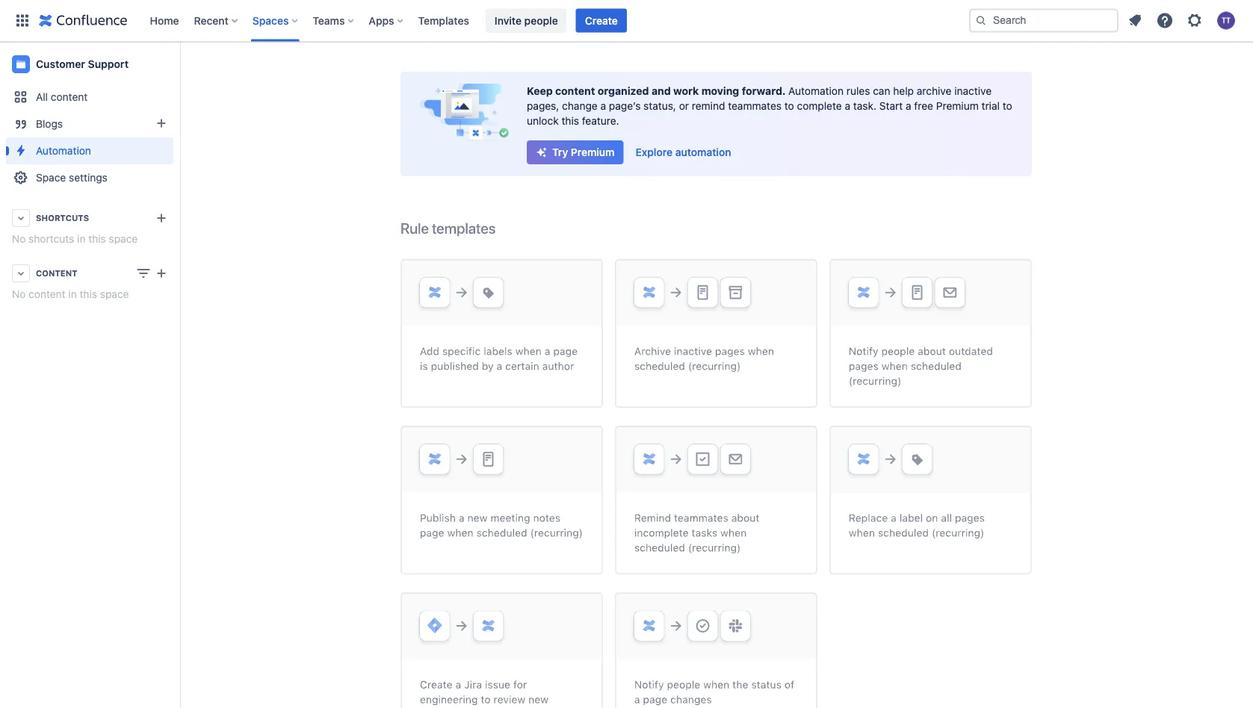 Task type: locate. For each thing, give the bounding box(es) containing it.
premium down inactive
[[936, 100, 979, 112]]

no left shortcuts
[[12, 233, 26, 245]]

premium down feature.
[[571, 146, 615, 158]]

free
[[915, 100, 934, 112]]

to down forward.
[[785, 100, 794, 112]]

a
[[601, 100, 606, 112], [845, 100, 851, 112], [906, 100, 912, 112]]

content up the change
[[555, 85, 595, 97]]

spaces button
[[248, 9, 304, 33]]

to
[[785, 100, 794, 112], [1003, 100, 1013, 112]]

space down shortcuts dropdown button
[[109, 233, 138, 245]]

automation up complete
[[789, 85, 844, 97]]

0 vertical spatial this
[[562, 115, 579, 127]]

automation inside space element
[[36, 145, 91, 157]]

content for all
[[51, 91, 88, 103]]

1 no from the top
[[12, 233, 26, 245]]

moving
[[702, 85, 739, 97]]

automation rules can help archive inactive pages, change a page's status, or remind teammates to complete a task. start a free premium trial to unlock this feature.
[[527, 85, 1013, 127]]

space for no content in this space
[[100, 288, 129, 301]]

0 horizontal spatial in
[[68, 288, 77, 301]]

2 to from the left
[[1003, 100, 1013, 112]]

3 a from the left
[[906, 100, 912, 112]]

appswitcher icon image
[[13, 12, 31, 30]]

no down content dropdown button
[[12, 288, 26, 301]]

teams button
[[308, 9, 360, 33]]

and
[[652, 85, 671, 97]]

space
[[109, 233, 138, 245], [100, 288, 129, 301]]

content down the content
[[29, 288, 65, 301]]

page's
[[609, 100, 641, 112]]

0 vertical spatial in
[[77, 233, 86, 245]]

status,
[[644, 100, 676, 112]]

archive
[[917, 85, 952, 97]]

this down the change
[[562, 115, 579, 127]]

automation
[[789, 85, 844, 97], [36, 145, 91, 157]]

0 vertical spatial premium
[[936, 100, 979, 112]]

automation inside automation rules can help archive inactive pages, change a page's status, or remind teammates to complete a task. start a free premium trial to unlock this feature.
[[789, 85, 844, 97]]

collapse sidebar image
[[163, 49, 196, 79]]

can
[[873, 85, 891, 97]]

2 no from the top
[[12, 288, 26, 301]]

a left task.
[[845, 100, 851, 112]]

content for no
[[29, 288, 65, 301]]

1 horizontal spatial to
[[1003, 100, 1013, 112]]

premium inside automation rules can help archive inactive pages, change a page's status, or remind teammates to complete a task. start a free premium trial to unlock this feature.
[[936, 100, 979, 112]]

unlock
[[527, 115, 559, 127]]

automation
[[676, 146, 731, 158]]

no for no shortcuts in this space
[[12, 233, 26, 245]]

invite people
[[495, 14, 558, 27]]

content button
[[6, 260, 173, 287]]

space down content dropdown button
[[100, 288, 129, 301]]

no for no content in this space
[[12, 288, 26, 301]]

1 vertical spatial automation
[[36, 145, 91, 157]]

1 vertical spatial in
[[68, 288, 77, 301]]

1 vertical spatial no
[[12, 288, 26, 301]]

no
[[12, 233, 26, 245], [12, 288, 26, 301]]

try premium link
[[527, 141, 624, 164]]

1 horizontal spatial in
[[77, 233, 86, 245]]

this down content dropdown button
[[80, 288, 97, 301]]

1 horizontal spatial premium
[[936, 100, 979, 112]]

2 vertical spatial this
[[80, 288, 97, 301]]

0 vertical spatial space
[[109, 233, 138, 245]]

space settings
[[36, 172, 108, 184]]

1 horizontal spatial a
[[845, 100, 851, 112]]

or
[[679, 100, 689, 112]]

change view image
[[135, 265, 152, 283]]

explore automation
[[636, 146, 731, 158]]

1 to from the left
[[785, 100, 794, 112]]

work
[[674, 85, 699, 97]]

shortcuts
[[36, 213, 89, 223]]

customer support
[[36, 58, 129, 70]]

banner
[[0, 0, 1254, 42]]

organized
[[598, 85, 649, 97]]

this down shortcuts dropdown button
[[88, 233, 106, 245]]

this for no content in this space
[[80, 288, 97, 301]]

keep content organized and work moving forward.
[[527, 85, 789, 97]]

feature.
[[582, 115, 619, 127]]

a left free on the top right of page
[[906, 100, 912, 112]]

remind
[[692, 100, 725, 112]]

1 horizontal spatial automation
[[789, 85, 844, 97]]

1 vertical spatial space
[[100, 288, 129, 301]]

elevate automation upsell image image
[[401, 216, 1032, 709]]

space settings link
[[6, 164, 173, 191]]

search image
[[976, 15, 987, 27]]

recent button
[[190, 9, 244, 33]]

in down the content
[[68, 288, 77, 301]]

all content
[[36, 91, 88, 103]]

content
[[555, 85, 595, 97], [51, 91, 88, 103], [29, 288, 65, 301]]

in for shortcuts
[[77, 233, 86, 245]]

0 horizontal spatial to
[[785, 100, 794, 112]]

explore
[[636, 146, 673, 158]]

content right all
[[51, 91, 88, 103]]

help
[[893, 85, 914, 97]]

premium
[[936, 100, 979, 112], [571, 146, 615, 158]]

spaces
[[253, 14, 289, 27]]

automation up space settings
[[36, 145, 91, 157]]

in
[[77, 233, 86, 245], [68, 288, 77, 301]]

settings
[[69, 172, 108, 184]]

0 horizontal spatial automation
[[36, 145, 91, 157]]

0 vertical spatial no
[[12, 233, 26, 245]]

home link
[[145, 9, 184, 33]]

0 horizontal spatial a
[[601, 100, 606, 112]]

1 vertical spatial this
[[88, 233, 106, 245]]

support
[[88, 58, 129, 70]]

2 horizontal spatial a
[[906, 100, 912, 112]]

invite people button
[[486, 9, 567, 33]]

customer
[[36, 58, 85, 70]]

automation for automation rules can help archive inactive pages, change a page's status, or remind teammates to complete a task. start a free premium trial to unlock this feature.
[[789, 85, 844, 97]]

people
[[525, 14, 558, 27]]

teams
[[313, 14, 345, 27]]

a up feature.
[[601, 100, 606, 112]]

1 vertical spatial premium
[[571, 146, 615, 158]]

this
[[562, 115, 579, 127], [88, 233, 106, 245], [80, 288, 97, 301]]

to right trial at the top
[[1003, 100, 1013, 112]]

content for keep
[[555, 85, 595, 97]]

no content in this space
[[12, 288, 129, 301]]

in down shortcuts dropdown button
[[77, 233, 86, 245]]

complete
[[797, 100, 842, 112]]

confluence image
[[39, 12, 127, 30], [39, 12, 127, 30]]

0 vertical spatial automation
[[789, 85, 844, 97]]

notification icon image
[[1127, 12, 1144, 30]]



Task type: describe. For each thing, give the bounding box(es) containing it.
in for content
[[68, 288, 77, 301]]

shortcuts button
[[6, 205, 173, 232]]

apps
[[369, 14, 394, 27]]

forward.
[[742, 85, 786, 97]]

blogs link
[[6, 111, 173, 138]]

space for no shortcuts in this space
[[109, 233, 138, 245]]

apps button
[[364, 9, 409, 33]]

create a page image
[[152, 265, 170, 283]]

change
[[562, 100, 598, 112]]

content
[[36, 269, 77, 278]]

home
[[150, 14, 179, 27]]

space element
[[0, 42, 179, 709]]

automation link
[[6, 138, 173, 164]]

pages,
[[527, 100, 559, 112]]

try
[[552, 146, 568, 158]]

all
[[36, 91, 48, 103]]

space
[[36, 172, 66, 184]]

recent
[[194, 14, 229, 27]]

keep
[[527, 85, 553, 97]]

templates link
[[414, 9, 474, 33]]

trial
[[982, 100, 1000, 112]]

inactive
[[955, 85, 992, 97]]

Search field
[[970, 9, 1119, 33]]

banner containing home
[[0, 0, 1254, 42]]

try premium
[[552, 146, 615, 158]]

create link
[[576, 9, 627, 33]]

templates
[[418, 14, 469, 27]]

blogs
[[36, 118, 63, 130]]

task.
[[854, 100, 877, 112]]

customer support link
[[6, 49, 173, 79]]

add shortcut image
[[152, 209, 170, 227]]

global element
[[9, 0, 967, 41]]

1 a from the left
[[601, 100, 606, 112]]

this for no shortcuts in this space
[[88, 233, 106, 245]]

create a blog image
[[152, 114, 170, 132]]

no shortcuts in this space
[[12, 233, 138, 245]]

start
[[880, 100, 903, 112]]

create
[[585, 14, 618, 27]]

automation for automation
[[36, 145, 91, 157]]

your profile and preferences image
[[1218, 12, 1236, 30]]

0 horizontal spatial premium
[[571, 146, 615, 158]]

shortcuts
[[29, 233, 74, 245]]

rules
[[847, 85, 870, 97]]

settings icon image
[[1186, 12, 1204, 30]]

help icon image
[[1156, 12, 1174, 30]]

teammates
[[728, 100, 782, 112]]

explore automation link
[[627, 141, 740, 164]]

all content link
[[6, 84, 173, 111]]

this inside automation rules can help archive inactive pages, change a page's status, or remind teammates to complete a task. start a free premium trial to unlock this feature.
[[562, 115, 579, 127]]

2 a from the left
[[845, 100, 851, 112]]

invite
[[495, 14, 522, 27]]



Task type: vqa. For each thing, say whether or not it's contained in the screenshot.
"organized"
yes



